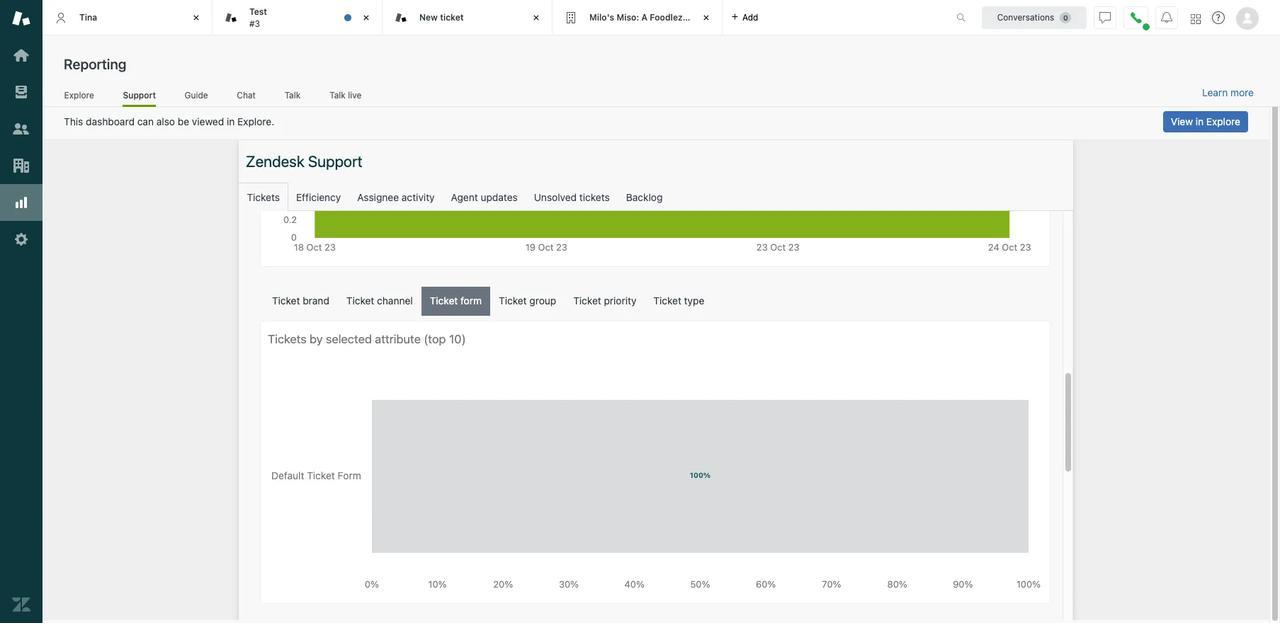 Task type: vqa. For each thing, say whether or not it's contained in the screenshot.
Close icon
yes



Task type: locate. For each thing, give the bounding box(es) containing it.
get started image
[[12, 46, 30, 64]]

talk left the live
[[330, 90, 346, 100]]

explore
[[64, 90, 94, 100], [1207, 115, 1241, 128]]

talk
[[285, 90, 301, 100], [330, 90, 346, 100]]

4 close image from the left
[[699, 11, 714, 25]]

ticket
[[440, 12, 464, 23]]

chat link
[[237, 90, 256, 105]]

in
[[227, 115, 235, 128], [1196, 115, 1204, 128]]

2 close image from the left
[[359, 11, 373, 25]]

view
[[1171, 115, 1193, 128]]

miso:
[[617, 12, 639, 23]]

learn
[[1202, 86, 1228, 99]]

close image
[[189, 11, 203, 25], [359, 11, 373, 25], [529, 11, 543, 25], [699, 11, 714, 25]]

explore down learn more link
[[1207, 115, 1241, 128]]

new ticket
[[419, 12, 464, 23]]

tab
[[213, 0, 383, 35]]

0 horizontal spatial in
[[227, 115, 235, 128]]

talk for talk live
[[330, 90, 346, 100]]

in right viewed
[[227, 115, 235, 128]]

2 in from the left
[[1196, 115, 1204, 128]]

guide link
[[184, 90, 208, 105]]

0 horizontal spatial talk
[[285, 90, 301, 100]]

close image left #3
[[189, 11, 203, 25]]

view in explore button
[[1163, 111, 1249, 133]]

view in explore
[[1171, 115, 1241, 128]]

in right 'view'
[[1196, 115, 1204, 128]]

dashboard
[[86, 115, 135, 128]]

chat
[[237, 90, 256, 100]]

tab containing test
[[213, 0, 383, 35]]

test #3
[[249, 6, 267, 29]]

reporting image
[[12, 193, 30, 212]]

1 talk from the left
[[285, 90, 301, 100]]

close image left new
[[359, 11, 373, 25]]

talk live link
[[329, 90, 362, 105]]

reporting
[[64, 56, 126, 72]]

0 vertical spatial explore
[[64, 90, 94, 100]]

1 vertical spatial explore
[[1207, 115, 1241, 128]]

add
[[743, 12, 759, 22]]

close image inside "milo's miso: a foodlez subsidiary" tab
[[699, 11, 714, 25]]

1 horizontal spatial in
[[1196, 115, 1204, 128]]

talk right the chat
[[285, 90, 301, 100]]

2 talk from the left
[[330, 90, 346, 100]]

close image left milo's
[[529, 11, 543, 25]]

1 horizontal spatial talk
[[330, 90, 346, 100]]

live
[[348, 90, 362, 100]]

talk live
[[330, 90, 362, 100]]

foodlez
[[650, 12, 683, 23]]

close image left add dropdown button
[[699, 11, 714, 25]]

can
[[137, 115, 154, 128]]

close image inside tina tab
[[189, 11, 203, 25]]

talk inside "link"
[[285, 90, 301, 100]]

3 close image from the left
[[529, 11, 543, 25]]

close image for tina
[[189, 11, 203, 25]]

explore up the 'this'
[[64, 90, 94, 100]]

1 close image from the left
[[189, 11, 203, 25]]

0 horizontal spatial explore
[[64, 90, 94, 100]]

admin image
[[12, 230, 30, 249]]

tina tab
[[43, 0, 213, 35]]

tabs tab list
[[43, 0, 942, 35]]

close image inside new ticket "tab"
[[529, 11, 543, 25]]

also
[[156, 115, 175, 128]]

1 horizontal spatial explore
[[1207, 115, 1241, 128]]



Task type: describe. For each thing, give the bounding box(es) containing it.
learn more
[[1202, 86, 1254, 99]]

close image for new ticket
[[529, 11, 543, 25]]

new ticket tab
[[383, 0, 553, 35]]

be
[[178, 115, 189, 128]]

guide
[[185, 90, 208, 100]]

milo's miso: a foodlez subsidiary
[[590, 12, 729, 23]]

conversations
[[997, 12, 1055, 22]]

test
[[249, 6, 267, 17]]

learn more link
[[1202, 86, 1254, 99]]

button displays agent's chat status as invisible. image
[[1100, 12, 1111, 23]]

this dashboard can also be viewed in explore.
[[64, 115, 274, 128]]

in inside button
[[1196, 115, 1204, 128]]

more
[[1231, 86, 1254, 99]]

talk link
[[284, 90, 301, 105]]

close image for milo's miso: a foodlez subsidiary
[[699, 11, 714, 25]]

add button
[[723, 0, 767, 35]]

a
[[642, 12, 648, 23]]

talk for talk
[[285, 90, 301, 100]]

views image
[[12, 83, 30, 101]]

1 in from the left
[[227, 115, 235, 128]]

subsidiary
[[685, 12, 729, 23]]

milo's
[[590, 12, 615, 23]]

support link
[[123, 90, 156, 107]]

main element
[[0, 0, 43, 624]]

#3
[[249, 18, 260, 29]]

zendesk image
[[12, 596, 30, 614]]

explore inside button
[[1207, 115, 1241, 128]]

explore link
[[64, 90, 95, 105]]

get help image
[[1212, 11, 1225, 24]]

tina
[[79, 12, 97, 23]]

notifications image
[[1161, 12, 1173, 23]]

customers image
[[12, 120, 30, 138]]

zendesk products image
[[1191, 14, 1201, 24]]

support
[[123, 90, 156, 100]]

new
[[419, 12, 438, 23]]

milo's miso: a foodlez subsidiary tab
[[553, 0, 729, 35]]

organizations image
[[12, 157, 30, 175]]

this
[[64, 115, 83, 128]]

zendesk support image
[[12, 9, 30, 28]]

explore.
[[237, 115, 274, 128]]

viewed
[[192, 115, 224, 128]]

conversations button
[[982, 6, 1087, 29]]



